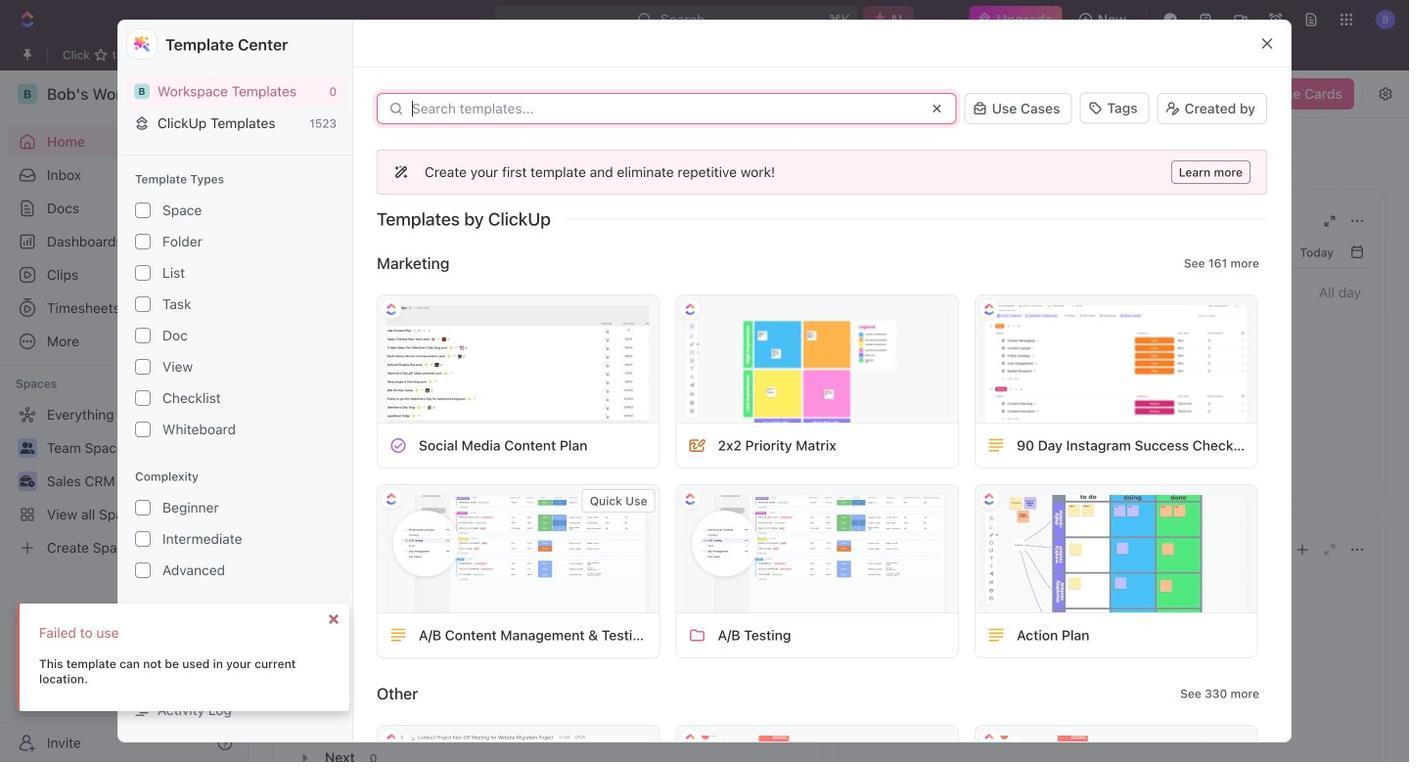 Task type: locate. For each thing, give the bounding box(es) containing it.
list template element
[[988, 437, 1005, 455], [390, 627, 407, 645], [988, 627, 1005, 645]]

tab list
[[294, 566, 801, 614]]

tree inside the sidebar navigation
[[8, 399, 241, 564]]

list template image
[[390, 627, 407, 645], [988, 627, 1005, 645]]

tree
[[8, 399, 241, 564]]

list template image
[[988, 437, 1005, 455]]

task template image
[[390, 437, 407, 455]]

folder template element
[[689, 627, 706, 645]]

0 horizontal spatial list template image
[[390, 627, 407, 645]]

1 horizontal spatial list template image
[[988, 627, 1005, 645]]

sidebar navigation
[[0, 70, 250, 763]]

1 list template image from the left
[[390, 627, 407, 645]]

whiteboard template element
[[689, 437, 706, 455]]

None checkbox
[[135, 234, 151, 250], [135, 265, 151, 281], [135, 328, 151, 344], [135, 359, 151, 375], [135, 391, 151, 406], [135, 500, 151, 516], [135, 563, 151, 579], [135, 234, 151, 250], [135, 265, 151, 281], [135, 328, 151, 344], [135, 359, 151, 375], [135, 391, 151, 406], [135, 500, 151, 516], [135, 563, 151, 579]]

2 list template image from the left
[[988, 627, 1005, 645]]

None checkbox
[[135, 203, 151, 218], [135, 297, 151, 312], [135, 422, 151, 438], [135, 532, 151, 547], [135, 203, 151, 218], [135, 297, 151, 312], [135, 422, 151, 438], [135, 532, 151, 547]]

bob's workspace, , element
[[134, 83, 150, 99]]

folder template image
[[689, 627, 706, 645]]



Task type: vqa. For each thing, say whether or not it's contained in the screenshot.
Sidebar Navigation at the left
yes



Task type: describe. For each thing, give the bounding box(es) containing it.
whiteboard template image
[[689, 437, 706, 455]]

Search templates... text field
[[412, 101, 918, 116]]

task template element
[[390, 437, 407, 455]]



